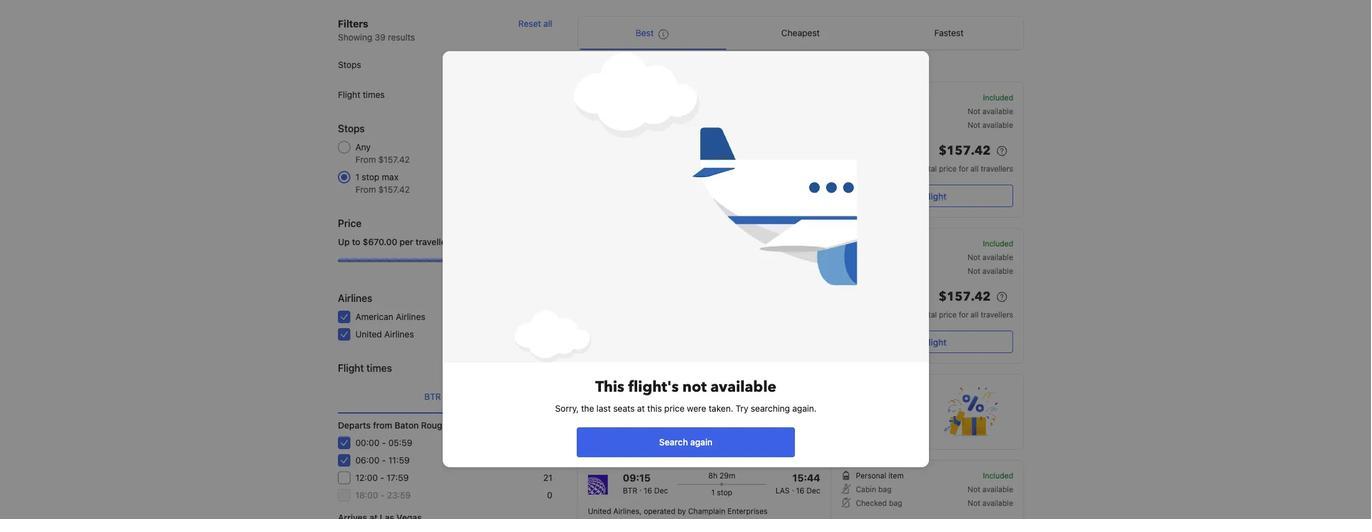 Task type: describe. For each thing, give the bounding box(es) containing it.
1 stop
[[712, 488, 733, 497]]

traveller
[[416, 236, 450, 247]]

1 item from the top
[[889, 239, 904, 248]]

stop for 1 stop max from $157.42
[[362, 172, 380, 182]]

available inside this flight's not available sorry, the last seats at this price were taken. try searching again.
[[711, 377, 777, 398]]

16 for 15:44
[[797, 486, 805, 495]]

2 see flight from the top
[[908, 337, 947, 347]]

united airlines, operated by mesa airlines
[[588, 129, 736, 138]]

showing
[[338, 32, 373, 42]]

unlock
[[588, 401, 622, 412]]

- for btr
[[444, 391, 448, 402]]

12:00
[[356, 472, 378, 483]]

seats
[[613, 403, 635, 414]]

a
[[747, 415, 752, 425]]

airlines down american airlines
[[385, 329, 414, 339]]

this flight's not available sorry, the last seats at this price were taken. try searching again.
[[555, 377, 817, 414]]

prices
[[578, 61, 600, 70]]

reset all button
[[519, 16, 553, 31]]

3 not available from the top
[[968, 253, 1014, 262]]

mesa
[[689, 129, 707, 138]]

reset all
[[519, 18, 553, 29]]

fastest button
[[875, 17, 1024, 49]]

2 checked from the top
[[856, 498, 887, 508]]

participating
[[821, 415, 872, 425]]

las for 15:44
[[776, 486, 790, 495]]

searching
[[751, 403, 790, 414]]

flight's
[[628, 377, 679, 398]]

15:44 las . 16 dec
[[776, 472, 821, 495]]

stop for 1 stop
[[717, 488, 733, 497]]

18:00 - 23:59
[[356, 490, 411, 500]]

showing 39 results
[[338, 32, 415, 42]]

05:59
[[388, 437, 413, 448]]

2 personal item from the top
[[856, 471, 904, 480]]

unlock genius members-only deals once you've booked your flights, enjoy a 10% discount at participating genius properties worldwide.
[[588, 401, 902, 438]]

dec up united airlines, operated by mesa airlines
[[655, 108, 668, 117]]

results
[[388, 32, 415, 42]]

. for 09:15
[[640, 483, 642, 493]]

total for second $157.42 region from the top of the page
[[920, 310, 937, 319]]

airlines right the mesa
[[710, 129, 736, 138]]

1 vertical spatial times
[[367, 362, 392, 374]]

. for 15:44
[[792, 483, 794, 493]]

american
[[356, 311, 394, 322]]

from inside any from $157.42
[[356, 154, 376, 165]]

09:15 btr . 16 dec
[[623, 472, 668, 495]]

from inside 1 stop max from $157.42
[[356, 184, 376, 195]]

rouge
[[421, 420, 447, 430]]

the
[[581, 403, 594, 414]]

this
[[595, 377, 624, 398]]

5 not available from the top
[[968, 485, 1014, 494]]

2 included from the top
[[983, 239, 1014, 248]]

8h 29m
[[709, 471, 736, 480]]

properties
[[588, 427, 630, 438]]

1 cabin from the top
[[856, 253, 877, 262]]

enjoy
[[723, 415, 745, 425]]

29m
[[720, 471, 736, 480]]

4 not available from the top
[[968, 266, 1014, 276]]

17:59
[[387, 472, 409, 483]]

23:59
[[387, 490, 411, 500]]

airlines up american on the left of page
[[338, 293, 373, 304]]

$670.00
[[363, 236, 398, 247]]

1 for 1 stop
[[712, 488, 715, 497]]

at inside unlock genius members-only deals once you've booked your flights, enjoy a 10% discount at participating genius properties worldwide.
[[811, 415, 819, 425]]

reset for reset all
[[519, 18, 541, 29]]

trip savings
[[624, 386, 667, 395]]

by for mesa
[[678, 129, 686, 138]]

search again
[[659, 437, 713, 448]]

11:59
[[389, 455, 410, 465]]

champlain
[[689, 507, 726, 516]]

8h
[[709, 471, 718, 480]]

search again button
[[577, 428, 795, 458]]

booked
[[641, 415, 671, 425]]

may
[[602, 61, 616, 70]]

1 stops from the top
[[338, 59, 361, 70]]

1 see flight from the top
[[908, 191, 947, 201]]

6 not available from the top
[[968, 498, 1014, 508]]

2 travellers from the top
[[981, 310, 1014, 319]]

this
[[647, 403, 662, 414]]

reset button
[[530, 361, 553, 373]]

27
[[543, 311, 553, 322]]

american airlines
[[356, 311, 426, 322]]

prices may change if there are
[[578, 61, 687, 70]]

united airlines
[[356, 329, 414, 339]]

from
[[373, 420, 393, 430]]

airport
[[505, 420, 533, 430]]

per
[[400, 236, 414, 247]]

enterprises
[[728, 507, 768, 516]]

see flight button for second $157.42 region from the bottom
[[841, 185, 1014, 207]]

1 travellers from the top
[[981, 164, 1014, 173]]

00:00 - 05:59
[[356, 437, 413, 448]]

1 $157.42 region from the top
[[841, 141, 1014, 163]]

by for champlain
[[678, 507, 686, 516]]

- for 12:00
[[380, 472, 384, 483]]

flights,
[[693, 415, 721, 425]]

up
[[338, 236, 350, 247]]

06:00 - 11:59
[[356, 455, 410, 465]]

metropolitan
[[450, 420, 502, 430]]

5 not from the top
[[968, 485, 981, 494]]

airlines, for united airlines, operated by champlain enterprises
[[614, 507, 642, 516]]

your
[[673, 415, 691, 425]]

baton
[[395, 420, 419, 430]]

0 vertical spatial genius
[[624, 401, 658, 412]]

savings
[[640, 386, 667, 395]]

0 vertical spatial times
[[363, 89, 385, 100]]

2 not from the top
[[968, 120, 981, 130]]

sorry,
[[555, 403, 579, 414]]

total price for all travellers for second $157.42 region from the top of the page
[[920, 310, 1014, 319]]

06:00
[[356, 455, 380, 465]]

16 for 13:42
[[797, 254, 805, 263]]

for for second $157.42 region from the top of the page
[[959, 310, 969, 319]]

best button
[[578, 17, 727, 49]]

1 flight from the top
[[926, 191, 947, 201]]

any from $157.42
[[356, 142, 410, 165]]

dec for 13:42
[[807, 254, 821, 263]]

2 flight from the top
[[926, 337, 947, 347]]

you've
[[612, 415, 638, 425]]

21
[[544, 472, 553, 483]]

1 not from the top
[[968, 107, 981, 116]]



Task type: locate. For each thing, give the bounding box(es) containing it.
1 vertical spatial see
[[908, 337, 924, 347]]

1 vertical spatial for
[[959, 310, 969, 319]]

personal item
[[856, 239, 904, 248], [856, 471, 904, 480]]

0 vertical spatial stop
[[362, 172, 380, 182]]

. inside 15:44 las . 16 dec
[[792, 483, 794, 493]]

1 vertical spatial cabin
[[856, 485, 877, 494]]

from down any in the top of the page
[[356, 154, 376, 165]]

from up price
[[356, 184, 376, 195]]

cheapest button
[[727, 17, 875, 49]]

1 not available from the top
[[968, 107, 1014, 116]]

1 personal item from the top
[[856, 239, 904, 248]]

1 horizontal spatial stop
[[717, 488, 733, 497]]

dec inside 09:15 btr . 16 dec
[[655, 486, 668, 495]]

cheapest
[[782, 27, 820, 38]]

genius right the participating
[[874, 415, 902, 425]]

2 stops from the top
[[338, 123, 365, 134]]

1 total from the top
[[920, 164, 937, 173]]

. inside 09:15 btr . 16 dec
[[640, 483, 642, 493]]

flight times up any in the top of the page
[[338, 89, 385, 100]]

0 vertical spatial from
[[356, 154, 376, 165]]

las for 13:42
[[776, 254, 790, 263]]

2 item from the top
[[889, 471, 904, 480]]

reset
[[519, 18, 541, 29], [530, 361, 553, 372]]

0 vertical spatial cabin
[[856, 253, 877, 262]]

operated down 09:15 btr . 16 dec
[[644, 507, 676, 516]]

16 for 09:15
[[644, 486, 652, 495]]

0 vertical spatial cabin bag
[[856, 253, 892, 262]]

2 vertical spatial included
[[983, 471, 1014, 480]]

last
[[597, 403, 611, 414]]

2 for from the top
[[959, 310, 969, 319]]

0
[[547, 490, 553, 500]]

1 vertical spatial $157.42 region
[[841, 287, 1014, 309]]

again.
[[792, 403, 817, 414]]

1 included from the top
[[983, 93, 1014, 102]]

2 $157.42 region from the top
[[841, 287, 1014, 309]]

16 down 09:15
[[644, 486, 652, 495]]

times down 'united airlines'
[[367, 362, 392, 374]]

16 dec
[[644, 108, 668, 117]]

btr inside btr - las button
[[425, 391, 441, 402]]

1 vertical spatial total
[[920, 310, 937, 319]]

2 see flight button from the top
[[841, 331, 1014, 353]]

- right 18:00
[[381, 490, 385, 500]]

las inside button
[[450, 391, 466, 402]]

- for 18:00
[[381, 490, 385, 500]]

1 vertical spatial all
[[971, 164, 979, 173]]

dec up united airlines, operated by champlain enterprises
[[655, 486, 668, 495]]

16 up united airlines, operated by mesa airlines
[[644, 108, 652, 117]]

2 total price for all travellers from the top
[[920, 310, 1014, 319]]

1 vertical spatial included
[[983, 239, 1014, 248]]

09:15
[[623, 472, 651, 483]]

1 by from the top
[[678, 129, 686, 138]]

genius image
[[588, 384, 619, 397], [588, 384, 619, 397], [944, 387, 999, 437]]

1 vertical spatial checked bag
[[856, 498, 903, 508]]

1 inside 1 stop max from $157.42
[[356, 172, 360, 182]]

1 cabin bag from the top
[[856, 253, 892, 262]]

1 vertical spatial airlines,
[[614, 507, 642, 516]]

price inside this flight's not available sorry, the last seats at this price were taken. try searching again.
[[664, 403, 685, 414]]

operated for mesa
[[644, 129, 676, 138]]

1 vertical spatial personal item
[[856, 471, 904, 480]]

las inside 15:44 las . 16 dec
[[776, 486, 790, 495]]

0 vertical spatial total
[[920, 164, 937, 173]]

all for second $157.42 region from the top of the page
[[971, 310, 979, 319]]

operated for champlain
[[644, 507, 676, 516]]

2 vertical spatial price
[[664, 403, 685, 414]]

0 vertical spatial $157.42 region
[[841, 141, 1014, 163]]

see flight button for second $157.42 region from the top of the page
[[841, 331, 1014, 353]]

to
[[352, 236, 361, 247]]

1 checked bag from the top
[[856, 266, 903, 276]]

2 operated from the top
[[644, 507, 676, 516]]

1 see flight button from the top
[[841, 185, 1014, 207]]

fastest
[[935, 27, 964, 38]]

1 vertical spatial flight times
[[338, 362, 392, 374]]

16 down the 13:42
[[797, 254, 805, 263]]

stop inside 1 stop max from $157.42
[[362, 172, 380, 182]]

tab list
[[578, 17, 1024, 51]]

0 vertical spatial all
[[544, 18, 553, 29]]

dec for 09:15
[[655, 486, 668, 495]]

there
[[653, 61, 671, 70]]

btr - las
[[425, 391, 466, 402]]

times
[[363, 89, 385, 100], [367, 362, 392, 374]]

2 cabin bag from the top
[[856, 485, 892, 494]]

all for second $157.42 region from the bottom
[[971, 164, 979, 173]]

-
[[444, 391, 448, 402], [382, 437, 386, 448], [382, 455, 386, 465], [380, 472, 384, 483], [381, 490, 385, 500]]

2 personal from the top
[[856, 471, 887, 480]]

1 vertical spatial las
[[450, 391, 466, 402]]

0 vertical spatial operated
[[644, 129, 676, 138]]

genius
[[624, 401, 658, 412], [874, 415, 902, 425]]

0 vertical spatial flight
[[926, 191, 947, 201]]

- right 00:00
[[382, 437, 386, 448]]

dec for 15:44
[[807, 486, 821, 495]]

1 vertical spatial total price for all travellers
[[920, 310, 1014, 319]]

2 by from the top
[[678, 507, 686, 516]]

1 vertical spatial reset
[[530, 361, 553, 372]]

try
[[736, 403, 748, 414]]

2 from from the top
[[356, 184, 376, 195]]

0 vertical spatial see flight button
[[841, 185, 1014, 207]]

1 vertical spatial genius
[[874, 415, 902, 425]]

1 vertical spatial see flight
[[908, 337, 947, 347]]

price
[[338, 218, 362, 229]]

1 vertical spatial travellers
[[981, 310, 1014, 319]]

1 checked from the top
[[856, 266, 887, 276]]

- for 06:00
[[382, 455, 386, 465]]

1 operated from the top
[[644, 129, 676, 138]]

15:44
[[793, 472, 821, 483]]

1 vertical spatial see flight button
[[841, 331, 1014, 353]]

las
[[776, 254, 790, 263], [450, 391, 466, 402], [776, 486, 790, 495]]

0 horizontal spatial 1
[[356, 172, 360, 182]]

1 vertical spatial operated
[[644, 507, 676, 516]]

2 vertical spatial las
[[776, 486, 790, 495]]

2 see from the top
[[908, 337, 924, 347]]

00:00
[[356, 437, 380, 448]]

0 vertical spatial btr
[[425, 391, 441, 402]]

stop left the "max"
[[362, 172, 380, 182]]

2 vertical spatial united
[[588, 507, 612, 516]]

4 not from the top
[[968, 266, 981, 276]]

. inside 13:42 las . 16 dec
[[792, 251, 794, 261]]

0 horizontal spatial genius
[[624, 401, 658, 412]]

1 horizontal spatial at
[[811, 415, 819, 425]]

0 vertical spatial reset
[[519, 18, 541, 29]]

max
[[382, 172, 399, 182]]

item
[[889, 239, 904, 248], [889, 471, 904, 480]]

$157.42 region
[[841, 141, 1014, 163], [841, 287, 1014, 309]]

total for second $157.42 region from the bottom
[[920, 164, 937, 173]]

16 inside 09:15 btr . 16 dec
[[644, 486, 652, 495]]

flight
[[926, 191, 947, 201], [926, 337, 947, 347]]

airlines,
[[614, 129, 642, 138], [614, 507, 642, 516]]

0 vertical spatial by
[[678, 129, 686, 138]]

1 from from the top
[[356, 154, 376, 165]]

again
[[690, 437, 713, 448]]

filters
[[338, 18, 369, 29]]

deals
[[733, 401, 759, 412]]

0 horizontal spatial at
[[637, 403, 645, 414]]

- left 17:59 at bottom left
[[380, 472, 384, 483]]

39
[[375, 32, 386, 42]]

1 horizontal spatial 1
[[712, 488, 715, 497]]

change
[[618, 61, 644, 70]]

$157.42 inside 1 stop max from $157.42
[[379, 184, 410, 195]]

2 flight times from the top
[[338, 362, 392, 374]]

once
[[588, 415, 610, 425]]

0 vertical spatial see
[[908, 191, 924, 201]]

0 vertical spatial checked
[[856, 266, 887, 276]]

dec down the 13:42
[[807, 254, 821, 263]]

any
[[356, 142, 371, 152]]

1 vertical spatial at
[[811, 415, 819, 425]]

cabin
[[856, 253, 877, 262], [856, 485, 877, 494]]

2 airlines, from the top
[[614, 507, 642, 516]]

if
[[646, 61, 651, 70]]

0 horizontal spatial stop
[[362, 172, 380, 182]]

united airlines, operated by champlain enterprises
[[588, 507, 768, 516]]

1 vertical spatial price
[[939, 310, 957, 319]]

members-
[[660, 401, 710, 412]]

see flight button
[[841, 185, 1014, 207], [841, 331, 1014, 353]]

genius down trip savings
[[624, 401, 658, 412]]

3 not from the top
[[968, 253, 981, 262]]

1 total price for all travellers from the top
[[920, 164, 1014, 173]]

1 vertical spatial btr
[[623, 486, 638, 495]]

up to $670.00 per traveller
[[338, 236, 450, 247]]

only
[[710, 401, 731, 412]]

total
[[920, 164, 937, 173], [920, 310, 937, 319]]

at inside this flight's not available sorry, the last seats at this price were taken. try searching again.
[[637, 403, 645, 414]]

1
[[356, 172, 360, 182], [712, 488, 715, 497]]

1 flight from the top
[[338, 89, 361, 100]]

0 vertical spatial flight times
[[338, 89, 385, 100]]

were
[[687, 403, 706, 414]]

1 vertical spatial stops
[[338, 123, 365, 134]]

0 vertical spatial for
[[959, 164, 969, 173]]

1 vertical spatial flight
[[926, 337, 947, 347]]

dec inside 13:42 las . 16 dec
[[807, 254, 821, 263]]

tab list containing best
[[578, 17, 1024, 51]]

cabin bag
[[856, 253, 892, 262], [856, 485, 892, 494]]

worldwide.
[[632, 427, 676, 438]]

times up any in the top of the page
[[363, 89, 385, 100]]

departs
[[338, 420, 371, 430]]

price for second $157.42 region from the bottom
[[939, 164, 957, 173]]

1 vertical spatial cabin bag
[[856, 485, 892, 494]]

0 vertical spatial las
[[776, 254, 790, 263]]

at down again.
[[811, 415, 819, 425]]

dec
[[655, 108, 668, 117], [807, 254, 821, 263], [655, 486, 668, 495], [807, 486, 821, 495]]

checked
[[856, 266, 887, 276], [856, 498, 887, 508]]

1 stop max from $157.42
[[356, 172, 410, 195]]

0 horizontal spatial btr
[[425, 391, 441, 402]]

1 for 1 stop max from $157.42
[[356, 172, 360, 182]]

airlines up 'united airlines'
[[396, 311, 426, 322]]

- for 00:00
[[382, 437, 386, 448]]

2 vertical spatial all
[[971, 310, 979, 319]]

1 vertical spatial united
[[356, 329, 382, 339]]

not available
[[968, 107, 1014, 116], [968, 120, 1014, 130], [968, 253, 1014, 262], [968, 266, 1014, 276], [968, 485, 1014, 494], [968, 498, 1014, 508]]

- left 11:59
[[382, 455, 386, 465]]

flight times down 'united airlines'
[[338, 362, 392, 374]]

0 vertical spatial at
[[637, 403, 645, 414]]

stop
[[362, 172, 380, 182], [717, 488, 733, 497]]

total price for all travellers
[[920, 164, 1014, 173], [920, 310, 1014, 319]]

flight up any in the top of the page
[[338, 89, 361, 100]]

1 vertical spatial item
[[889, 471, 904, 480]]

0 vertical spatial total price for all travellers
[[920, 164, 1014, 173]]

1 for from the top
[[959, 164, 969, 173]]

stops up any in the top of the page
[[338, 123, 365, 134]]

are
[[674, 61, 685, 70]]

by left champlain
[[678, 507, 686, 516]]

2 checked bag from the top
[[856, 498, 903, 508]]

18:00
[[356, 490, 378, 500]]

1 vertical spatial personal
[[856, 471, 887, 480]]

dec down "15:44"
[[807, 486, 821, 495]]

stop down 8h 29m
[[717, 488, 733, 497]]

1 airlines, from the top
[[614, 129, 642, 138]]

13:42
[[793, 240, 821, 251]]

stops down the showing on the top of page
[[338, 59, 361, 70]]

0 vertical spatial 1
[[356, 172, 360, 182]]

at left this
[[637, 403, 645, 414]]

1 horizontal spatial btr
[[623, 486, 638, 495]]

flight times
[[338, 89, 385, 100], [338, 362, 392, 374]]

0 vertical spatial flight
[[338, 89, 361, 100]]

1 personal from the top
[[856, 239, 887, 248]]

discount
[[774, 415, 809, 425]]

6 not from the top
[[968, 498, 981, 508]]

. for 13:42
[[792, 251, 794, 261]]

16 inside 15:44 las . 16 dec
[[797, 486, 805, 495]]

by
[[678, 129, 686, 138], [678, 507, 686, 516]]

btr down 09:15
[[623, 486, 638, 495]]

price
[[939, 164, 957, 173], [939, 310, 957, 319], [664, 403, 685, 414]]

13:42 las . 16 dec
[[776, 240, 821, 263]]

available
[[983, 107, 1014, 116], [983, 120, 1014, 130], [983, 253, 1014, 262], [983, 266, 1014, 276], [711, 377, 777, 398], [983, 485, 1014, 494], [983, 498, 1014, 508]]

btr - las button
[[338, 381, 553, 413]]

0 vertical spatial united
[[588, 129, 612, 138]]

flight down 'united airlines'
[[338, 362, 364, 374]]

- up departs from baton rouge metropolitan airport
[[444, 391, 448, 402]]

2 total from the top
[[920, 310, 937, 319]]

united for united airlines
[[356, 329, 382, 339]]

0 vertical spatial airlines,
[[614, 129, 642, 138]]

12:00 - 17:59
[[356, 472, 409, 483]]

1 vertical spatial by
[[678, 507, 686, 516]]

this flight's not available dialog
[[428, 36, 944, 483]]

departs from baton rouge metropolitan airport
[[338, 420, 533, 430]]

dec inside 15:44 las . 16 dec
[[807, 486, 821, 495]]

0 vertical spatial checked bag
[[856, 266, 903, 276]]

0 vertical spatial price
[[939, 164, 957, 173]]

0 vertical spatial see flight
[[908, 191, 947, 201]]

2 not available from the top
[[968, 120, 1014, 130]]

operated down 16 dec
[[644, 129, 676, 138]]

price for second $157.42 region from the top of the page
[[939, 310, 957, 319]]

personal
[[856, 239, 887, 248], [856, 471, 887, 480]]

1 vertical spatial 1
[[712, 488, 715, 497]]

0 vertical spatial stops
[[338, 59, 361, 70]]

1 vertical spatial flight
[[338, 362, 364, 374]]

16 down "15:44"
[[797, 486, 805, 495]]

0 vertical spatial personal
[[856, 239, 887, 248]]

0 vertical spatial personal item
[[856, 239, 904, 248]]

las inside 13:42 las . 16 dec
[[776, 254, 790, 263]]

best
[[636, 27, 654, 38]]

united for united airlines, operated by champlain enterprises
[[588, 507, 612, 516]]

airlines, for united airlines, operated by mesa airlines
[[614, 129, 642, 138]]

1 vertical spatial from
[[356, 184, 376, 195]]

2 cabin from the top
[[856, 485, 877, 494]]

by left the mesa
[[678, 129, 686, 138]]

stops
[[338, 59, 361, 70], [338, 123, 365, 134]]

1 down any in the top of the page
[[356, 172, 360, 182]]

0 vertical spatial travellers
[[981, 164, 1014, 173]]

16
[[644, 108, 652, 117], [797, 254, 805, 263], [644, 486, 652, 495], [797, 486, 805, 495]]

not
[[683, 377, 707, 398]]

all
[[544, 18, 553, 29], [971, 164, 979, 173], [971, 310, 979, 319]]

see
[[908, 191, 924, 201], [908, 337, 924, 347]]

1 flight times from the top
[[338, 89, 385, 100]]

$157.42 inside any from $157.42
[[379, 154, 410, 165]]

- inside button
[[444, 391, 448, 402]]

1 vertical spatial checked
[[856, 498, 887, 508]]

total price for all travellers for second $157.42 region from the bottom
[[920, 164, 1014, 173]]

10%
[[754, 415, 771, 425]]

1 horizontal spatial genius
[[874, 415, 902, 425]]

1 see from the top
[[908, 191, 924, 201]]

$157.42
[[939, 142, 991, 159], [379, 154, 410, 165], [379, 184, 410, 195], [939, 288, 991, 305]]

btr up rouge
[[425, 391, 441, 402]]

2 flight from the top
[[338, 362, 364, 374]]

united for united airlines, operated by mesa airlines
[[588, 129, 612, 138]]

0 vertical spatial included
[[983, 93, 1014, 102]]

16 inside 13:42 las . 16 dec
[[797, 254, 805, 263]]

0 vertical spatial item
[[889, 239, 904, 248]]

1 down 8h
[[712, 488, 715, 497]]

btr inside 09:15 btr . 16 dec
[[623, 486, 638, 495]]

reset inside button
[[519, 18, 541, 29]]

trip
[[624, 386, 638, 395]]

all inside button
[[544, 18, 553, 29]]

3 included from the top
[[983, 471, 1014, 480]]

1 vertical spatial stop
[[717, 488, 733, 497]]

reset for reset
[[530, 361, 553, 372]]

for for second $157.42 region from the bottom
[[959, 164, 969, 173]]



Task type: vqa. For each thing, say whether or not it's contained in the screenshot.
top Spirit Airlines icon
no



